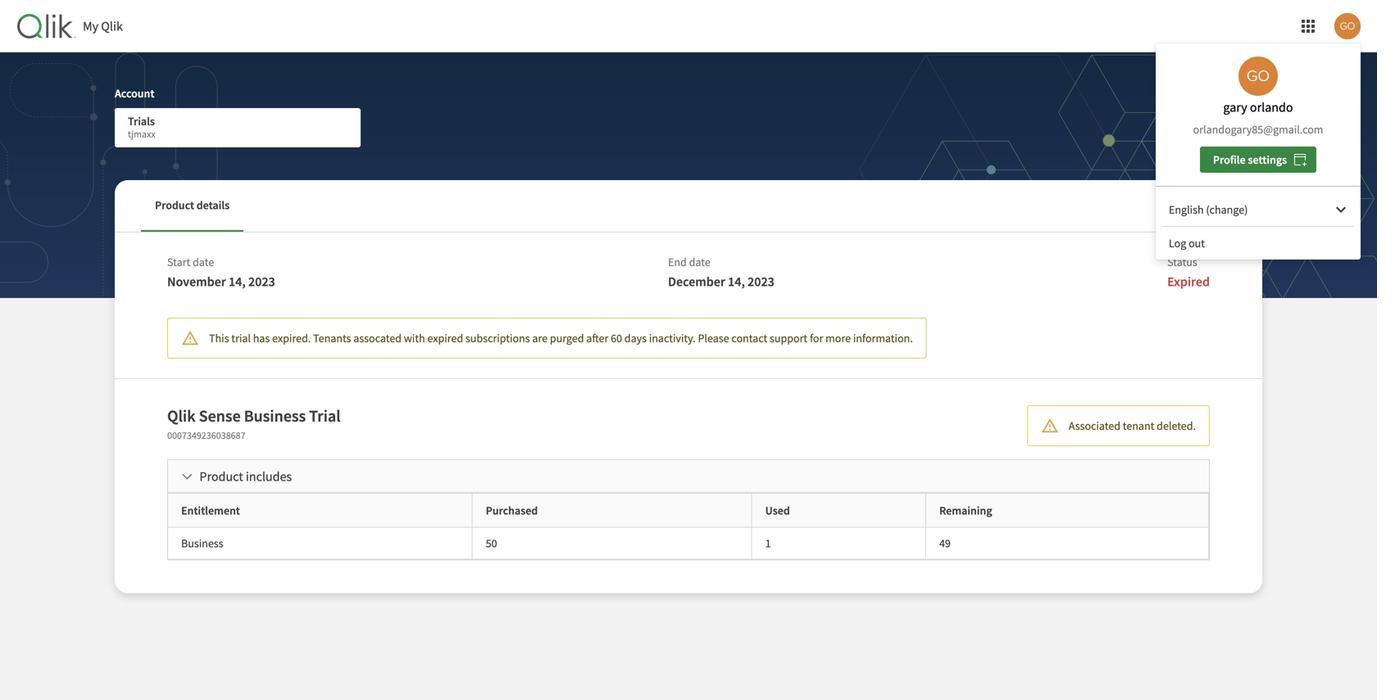 Task type: describe. For each thing, give the bounding box(es) containing it.
50
[[486, 537, 497, 551]]

gary
[[1223, 99, 1247, 116]]

subscriptions
[[466, 331, 530, 346]]

product includes
[[200, 469, 292, 485]]

profile settings link
[[1200, 147, 1317, 173]]

tjmaxx
[[128, 128, 156, 141]]

associated
[[1069, 419, 1121, 434]]

entitlement
[[181, 504, 240, 518]]

days
[[625, 331, 647, 346]]

has
[[253, 331, 270, 346]]

sense
[[199, 406, 241, 427]]

0007349236038687
[[167, 430, 245, 442]]

start
[[167, 255, 190, 270]]

december
[[668, 274, 725, 290]]

purged
[[550, 331, 584, 346]]

tenants
[[313, 331, 351, 346]]

start date
[[167, 255, 214, 270]]

1
[[765, 537, 771, 551]]

associated tenant deleted. alert
[[1027, 406, 1210, 447]]

trial
[[309, 406, 341, 427]]

log out
[[1169, 236, 1205, 251]]

trials
[[128, 114, 155, 129]]

(change)
[[1206, 202, 1248, 217]]

date for november
[[193, 255, 214, 270]]

english (change)
[[1169, 202, 1248, 217]]

for
[[810, 331, 823, 346]]

more
[[826, 331, 851, 346]]

end date
[[668, 255, 711, 270]]

with
[[404, 331, 425, 346]]

capabilities element
[[168, 494, 1209, 560]]

remaining
[[939, 504, 992, 518]]

after
[[586, 331, 609, 346]]

english (change) button
[[1162, 197, 1354, 223]]

my
[[83, 18, 98, 34]]

purchased
[[486, 504, 538, 518]]

product includes button
[[168, 461, 1209, 494]]

business inside capabilities element
[[181, 537, 223, 551]]

business inside qlik sense business trial 0007349236038687
[[244, 406, 306, 427]]

log
[[1169, 236, 1186, 251]]

are
[[532, 331, 548, 346]]

information.
[[853, 331, 913, 346]]

gary orlando image
[[1239, 57, 1278, 96]]

deleted.
[[1157, 419, 1196, 434]]

november
[[167, 274, 226, 290]]

product includes region
[[168, 494, 1209, 561]]

gary orlando image
[[1335, 13, 1361, 39]]



Task type: vqa. For each thing, say whether or not it's contained in the screenshot.
out
yes



Task type: locate. For each thing, give the bounding box(es) containing it.
14,
[[229, 274, 246, 290], [728, 274, 745, 290]]

trials tjmaxx
[[128, 114, 156, 141]]

details
[[197, 198, 230, 213]]

14, right november
[[229, 274, 246, 290]]

profile settings
[[1213, 152, 1287, 167]]

product up the entitlement
[[200, 469, 243, 485]]

my qlik
[[83, 18, 123, 34]]

expired
[[1167, 274, 1210, 290]]

december 14, 2023
[[668, 274, 775, 290]]

orlando
[[1250, 99, 1293, 116]]

business
[[244, 406, 306, 427], [181, 537, 223, 551]]

tenant
[[1123, 419, 1155, 434]]

product details button
[[141, 180, 244, 232]]

0 vertical spatial business
[[244, 406, 306, 427]]

60
[[611, 331, 622, 346]]

1 horizontal spatial product
[[200, 469, 243, 485]]

1 date from the left
[[193, 255, 214, 270]]

qlik right my
[[101, 18, 123, 34]]

qlik up 0007349236038687
[[167, 406, 196, 427]]

this trial has expired. tenants assocated with expired subscriptions are purged after 60 days inactivity. please contact support for more information.
[[209, 331, 913, 346]]

date up november
[[193, 255, 214, 270]]

1 vertical spatial business
[[181, 537, 223, 551]]

product
[[155, 198, 194, 213], [200, 469, 243, 485]]

product inside "dropdown button"
[[200, 469, 243, 485]]

date
[[193, 255, 214, 270], [689, 255, 711, 270]]

qlik sense business trial 0007349236038687
[[167, 406, 341, 442]]

1 vertical spatial product
[[200, 469, 243, 485]]

date for december
[[689, 255, 711, 270]]

2023 for november 14, 2023
[[248, 274, 275, 290]]

product left details
[[155, 198, 194, 213]]

please
[[698, 331, 729, 346]]

qlik
[[101, 18, 123, 34], [167, 406, 196, 427]]

2 date from the left
[[689, 255, 711, 270]]

expired.
[[272, 331, 311, 346]]

qlik inside qlik sense business trial 0007349236038687
[[167, 406, 196, 427]]

this
[[209, 331, 229, 346]]

0 vertical spatial qlik
[[101, 18, 123, 34]]

product details
[[155, 198, 230, 213]]

used
[[765, 504, 790, 518]]

log out button
[[1162, 230, 1354, 257]]

2 14, from the left
[[728, 274, 745, 290]]

inactivity.
[[649, 331, 696, 346]]

2 2023 from the left
[[748, 274, 775, 290]]

14, for december
[[728, 274, 745, 290]]

gary orlando orlandogary85@gmail.com
[[1193, 99, 1323, 137]]

14, right december
[[728, 274, 745, 290]]

2023 up contact
[[748, 274, 775, 290]]

49
[[939, 537, 951, 551]]

2023 for december 14, 2023
[[748, 274, 775, 290]]

0 horizontal spatial 2023
[[248, 274, 275, 290]]

end
[[668, 255, 687, 270]]

english
[[1169, 202, 1204, 217]]

1 horizontal spatial date
[[689, 255, 711, 270]]

0 horizontal spatial qlik
[[101, 18, 123, 34]]

1 horizontal spatial 14,
[[728, 274, 745, 290]]

status
[[1167, 255, 1198, 270]]

product for sense
[[200, 469, 243, 485]]

support
[[770, 331, 808, 346]]

1 horizontal spatial business
[[244, 406, 306, 427]]

expired
[[427, 331, 463, 346]]

business down the entitlement
[[181, 537, 223, 551]]

out
[[1189, 236, 1205, 251]]

0 horizontal spatial product
[[155, 198, 194, 213]]

2023 up has
[[248, 274, 275, 290]]

settings
[[1248, 152, 1287, 167]]

product for tjmaxx
[[155, 198, 194, 213]]

this trial has expired. tenants assocated with expired subscriptions are purged after 60 days inactivity. please contact support for more information. alert
[[167, 318, 927, 359]]

business left trial
[[244, 406, 306, 427]]

1 horizontal spatial 2023
[[748, 274, 775, 290]]

includes
[[246, 469, 292, 485]]

0 horizontal spatial business
[[181, 537, 223, 551]]

1 14, from the left
[[229, 274, 246, 290]]

product inside button
[[155, 198, 194, 213]]

november 14, 2023
[[167, 274, 275, 290]]

1 vertical spatial qlik
[[167, 406, 196, 427]]

associated tenant deleted.
[[1069, 419, 1196, 434]]

14, for november
[[229, 274, 246, 290]]

0 vertical spatial product
[[155, 198, 194, 213]]

assocated
[[353, 331, 402, 346]]

0 horizontal spatial 14,
[[229, 274, 246, 290]]

trial
[[231, 331, 251, 346]]

1 2023 from the left
[[248, 274, 275, 290]]

0 horizontal spatial date
[[193, 255, 214, 270]]

2023
[[248, 274, 275, 290], [748, 274, 775, 290]]

1 horizontal spatial qlik
[[167, 406, 196, 427]]

contact
[[732, 331, 767, 346]]

date up december
[[689, 255, 711, 270]]

profile
[[1213, 152, 1246, 167]]

orlandogary85@gmail.com
[[1193, 122, 1323, 137]]



